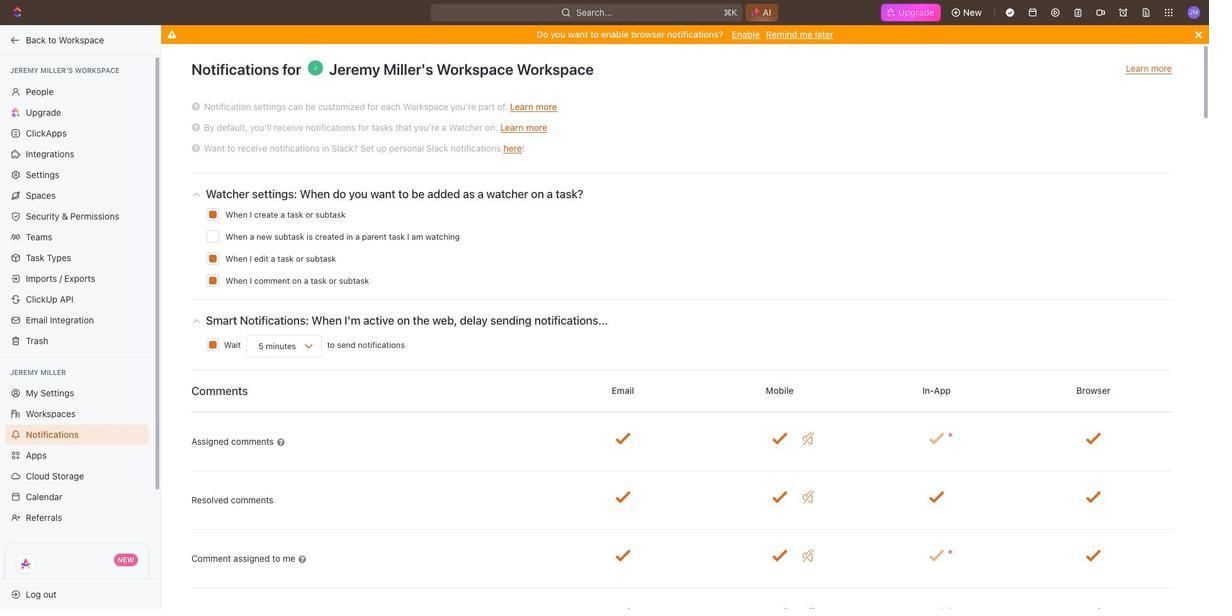 Task type: describe. For each thing, give the bounding box(es) containing it.
2 off image from the top
[[803, 550, 815, 563]]

off image
[[803, 433, 815, 445]]

1 off image from the top
[[803, 491, 815, 504]]



Task type: vqa. For each thing, say whether or not it's contained in the screenshot.
off icon at the right of page
yes



Task type: locate. For each thing, give the bounding box(es) containing it.
1 vertical spatial off image
[[803, 550, 815, 563]]

0 vertical spatial off image
[[803, 491, 815, 504]]

off image
[[803, 491, 815, 504], [803, 550, 815, 563]]



